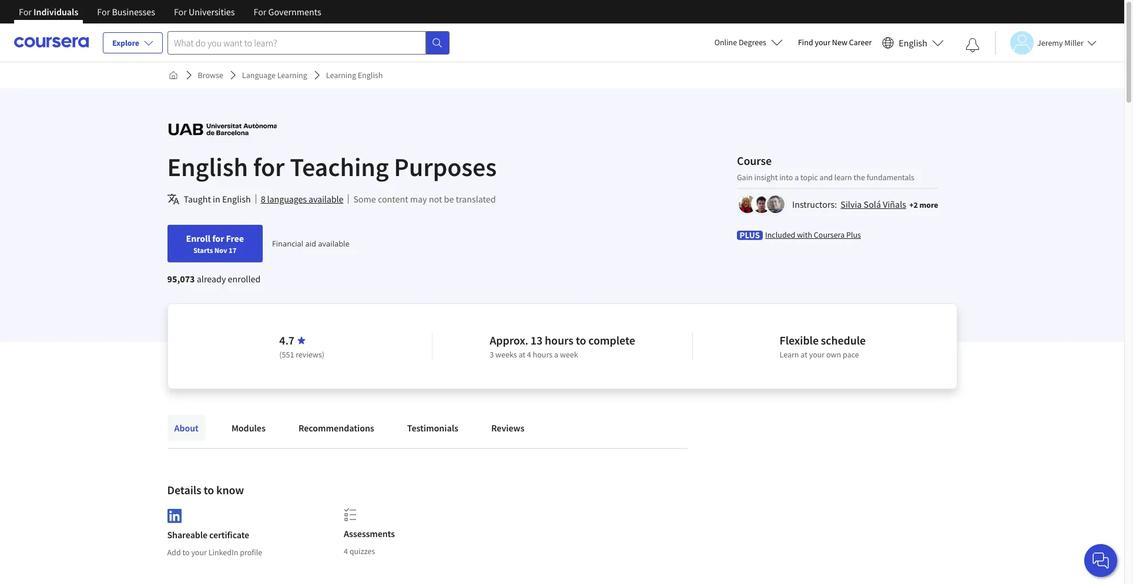 Task type: vqa. For each thing, say whether or not it's contained in the screenshot.
top "to"
yes



Task type: locate. For each thing, give the bounding box(es) containing it.
degrees
[[739, 37, 767, 48]]

0 horizontal spatial for
[[212, 233, 224, 245]]

explore
[[112, 38, 139, 48]]

for left the governments
[[254, 6, 267, 18]]

for individuals
[[19, 6, 78, 18]]

at right learn
[[801, 350, 808, 360]]

learning
[[277, 70, 307, 81], [326, 70, 356, 81]]

language
[[242, 70, 276, 81]]

1 vertical spatial your
[[809, 350, 825, 360]]

learn
[[780, 350, 799, 360]]

at inside approx. 13 hours to complete 3 weeks at 4 hours a week
[[519, 350, 526, 360]]

1 for from the left
[[19, 6, 32, 18]]

2 learning from the left
[[326, 70, 356, 81]]

teaching
[[290, 151, 389, 183]]

4 for from the left
[[254, 6, 267, 18]]

learning inside learning english link
[[326, 70, 356, 81]]

in
[[213, 193, 220, 205]]

shareable
[[167, 530, 208, 541]]

0 vertical spatial 4
[[527, 350, 531, 360]]

to up week
[[576, 333, 586, 348]]

available for 8 languages available
[[309, 193, 344, 205]]

jose ygoa-bayer image
[[753, 195, 771, 213]]

1 horizontal spatial 4
[[527, 350, 531, 360]]

for left businesses
[[97, 6, 110, 18]]

2 horizontal spatial to
[[576, 333, 586, 348]]

reviews link
[[484, 416, 532, 442]]

your right the find
[[815, 37, 831, 48]]

translated
[[456, 193, 496, 205]]

a inside course gain insight into a topic and learn the fundamentals
[[795, 172, 799, 183]]

some
[[354, 193, 376, 205]]

coursera image
[[14, 33, 89, 52]]

course
[[737, 153, 772, 168]]

0 horizontal spatial to
[[183, 548, 190, 558]]

recommendations link
[[292, 416, 381, 442]]

1 horizontal spatial for
[[253, 151, 285, 183]]

own
[[827, 350, 841, 360]]

8
[[261, 193, 265, 205]]

to inside approx. 13 hours to complete 3 weeks at 4 hours a week
[[576, 333, 586, 348]]

to right add
[[183, 548, 190, 558]]

testimonials
[[407, 423, 459, 434]]

financial aid available button
[[272, 239, 350, 249]]

a left week
[[554, 350, 558, 360]]

your left own
[[809, 350, 825, 360]]

for up '8'
[[253, 151, 285, 183]]

0 horizontal spatial 4
[[344, 547, 348, 557]]

chat with us image
[[1092, 552, 1111, 571]]

What do you want to learn? text field
[[168, 31, 426, 54]]

1 at from the left
[[519, 350, 526, 360]]

1 vertical spatial 4
[[344, 547, 348, 557]]

1 horizontal spatial at
[[801, 350, 808, 360]]

for
[[19, 6, 32, 18], [97, 6, 110, 18], [174, 6, 187, 18], [254, 6, 267, 18]]

your inside 'link'
[[815, 37, 831, 48]]

a right the "into"
[[795, 172, 799, 183]]

individuals
[[34, 6, 78, 18]]

available down the english for teaching purposes
[[309, 193, 344, 205]]

insight
[[755, 172, 778, 183]]

included with coursera plus link
[[765, 229, 861, 241]]

approx. 13 hours to complete 3 weeks at 4 hours a week
[[490, 333, 635, 360]]

your inside flexible schedule learn at your own pace
[[809, 350, 825, 360]]

a inside approx. 13 hours to complete 3 weeks at 4 hours a week
[[554, 350, 558, 360]]

to for your
[[183, 548, 190, 558]]

0 horizontal spatial at
[[519, 350, 526, 360]]

for left individuals on the top of page
[[19, 6, 32, 18]]

+2
[[910, 200, 918, 210]]

about link
[[167, 416, 206, 442]]

taught
[[184, 193, 211, 205]]

0 vertical spatial available
[[309, 193, 344, 205]]

2 vertical spatial to
[[183, 548, 190, 558]]

0 vertical spatial your
[[815, 37, 831, 48]]

at
[[519, 350, 526, 360], [801, 350, 808, 360]]

learning english
[[326, 70, 383, 81]]

learning inside language learning link
[[277, 70, 307, 81]]

some content may not be translated
[[354, 193, 496, 205]]

0 vertical spatial for
[[253, 151, 285, 183]]

0 vertical spatial a
[[795, 172, 799, 183]]

1 horizontal spatial learning
[[326, 70, 356, 81]]

flexible
[[780, 333, 819, 348]]

your
[[815, 37, 831, 48], [809, 350, 825, 360], [191, 548, 207, 558]]

for for universities
[[174, 6, 187, 18]]

to left know
[[204, 483, 214, 498]]

1 vertical spatial to
[[204, 483, 214, 498]]

starts
[[193, 246, 213, 255]]

4
[[527, 350, 531, 360], [344, 547, 348, 557]]

your down shareable certificate
[[191, 548, 207, 558]]

included
[[765, 230, 796, 240]]

for left universities
[[174, 6, 187, 18]]

4.7
[[279, 333, 295, 348]]

3 for from the left
[[174, 6, 187, 18]]

2 vertical spatial your
[[191, 548, 207, 558]]

1 vertical spatial available
[[318, 239, 350, 249]]

(551
[[279, 350, 294, 360]]

hours down 13
[[533, 350, 553, 360]]

0 horizontal spatial a
[[554, 350, 558, 360]]

career
[[849, 37, 872, 48]]

available inside button
[[309, 193, 344, 205]]

taught in english
[[184, 193, 251, 205]]

+2 more button
[[910, 199, 939, 211]]

businesses
[[112, 6, 155, 18]]

find
[[798, 37, 814, 48]]

approx.
[[490, 333, 528, 348]]

4 left quizzes
[[344, 547, 348, 557]]

available right aid
[[318, 239, 350, 249]]

for inside enroll for free starts nov 17
[[212, 233, 224, 245]]

english button
[[878, 24, 949, 62]]

3
[[490, 350, 494, 360]]

explore button
[[103, 32, 163, 53]]

2 for from the left
[[97, 6, 110, 18]]

0 horizontal spatial learning
[[277, 70, 307, 81]]

find your new career link
[[792, 35, 878, 50]]

4 down 13
[[527, 350, 531, 360]]

complete
[[589, 333, 635, 348]]

gain
[[737, 172, 753, 183]]

1 horizontal spatial a
[[795, 172, 799, 183]]

1 vertical spatial a
[[554, 350, 558, 360]]

purposes
[[394, 151, 497, 183]]

1 learning from the left
[[277, 70, 307, 81]]

miller
[[1065, 37, 1084, 48]]

solá
[[864, 198, 881, 210]]

at right weeks
[[519, 350, 526, 360]]

fundamentals
[[867, 172, 915, 183]]

2 at from the left
[[801, 350, 808, 360]]

free
[[226, 233, 244, 245]]

for businesses
[[97, 6, 155, 18]]

hours
[[545, 333, 574, 348], [533, 350, 553, 360]]

None search field
[[168, 31, 450, 54]]

1 horizontal spatial to
[[204, 483, 214, 498]]

silvia solá viñals link
[[841, 198, 907, 210]]

1 vertical spatial hours
[[533, 350, 553, 360]]

universitat autònoma de barcelona image
[[167, 116, 278, 143]]

1 vertical spatial for
[[212, 233, 224, 245]]

0 vertical spatial to
[[576, 333, 586, 348]]

quizzes
[[350, 547, 375, 557]]

schedule
[[821, 333, 866, 348]]

hours up week
[[545, 333, 574, 348]]

pace
[[843, 350, 859, 360]]

certificate
[[209, 530, 249, 541]]

for for governments
[[254, 6, 267, 18]]

new
[[832, 37, 848, 48]]

not
[[429, 193, 442, 205]]

for up nov
[[212, 233, 224, 245]]



Task type: describe. For each thing, give the bounding box(es) containing it.
already
[[197, 273, 226, 285]]

for for individuals
[[19, 6, 32, 18]]

enroll for free starts nov 17
[[186, 233, 244, 255]]

for for businesses
[[97, 6, 110, 18]]

plus
[[847, 230, 861, 240]]

content
[[378, 193, 408, 205]]

financial
[[272, 239, 303, 249]]

course gain insight into a topic and learn the fundamentals
[[737, 153, 915, 183]]

instructors: silvia solá viñals +2 more
[[792, 198, 939, 210]]

banner navigation
[[9, 0, 331, 32]]

language learning link
[[237, 65, 312, 86]]

modules
[[232, 423, 266, 434]]

add
[[167, 548, 181, 558]]

silvia
[[841, 198, 862, 210]]

silvia solá viñals image
[[739, 195, 757, 213]]

financial aid available
[[272, 239, 350, 249]]

enrolled
[[228, 273, 261, 285]]

for for english
[[253, 151, 285, 183]]

profile
[[240, 548, 262, 558]]

included with coursera plus
[[765, 230, 861, 240]]

recommendations
[[299, 423, 374, 434]]

online degrees button
[[705, 29, 792, 55]]

universities
[[189, 6, 235, 18]]

english inside button
[[899, 37, 928, 49]]

browse
[[198, 70, 223, 81]]

weeks
[[496, 350, 517, 360]]

may
[[410, 193, 427, 205]]

languages
[[267, 193, 307, 205]]

know
[[216, 483, 244, 498]]

jeremy miller
[[1038, 37, 1084, 48]]

the
[[854, 172, 865, 183]]

8 languages available button
[[261, 192, 344, 206]]

aid
[[305, 239, 316, 249]]

into
[[780, 172, 793, 183]]

online degrees
[[715, 37, 767, 48]]

about
[[174, 423, 199, 434]]

add to your linkedin profile
[[167, 548, 262, 558]]

find your new career
[[798, 37, 872, 48]]

and
[[820, 172, 833, 183]]

with
[[797, 230, 812, 240]]

nov
[[214, 246, 227, 255]]

for for enroll
[[212, 233, 224, 245]]

assessments
[[344, 529, 395, 540]]

instructors:
[[792, 198, 837, 210]]

shareable certificate
[[167, 530, 249, 541]]

enroll
[[186, 233, 211, 245]]

17
[[229, 246, 237, 255]]

at inside flexible schedule learn at your own pace
[[801, 350, 808, 360]]

for universities
[[174, 6, 235, 18]]

week
[[560, 350, 578, 360]]

testimonials link
[[400, 416, 466, 442]]

modules link
[[225, 416, 273, 442]]

flexible schedule learn at your own pace
[[780, 333, 866, 360]]

4 quizzes
[[344, 547, 375, 557]]

ian james image
[[767, 195, 785, 213]]

more
[[920, 200, 939, 210]]

show notifications image
[[966, 38, 980, 52]]

coursera
[[814, 230, 845, 240]]

0 vertical spatial hours
[[545, 333, 574, 348]]

jeremy miller button
[[995, 31, 1097, 54]]

reviews
[[491, 423, 525, 434]]

details to know
[[167, 483, 244, 498]]

95,073
[[167, 273, 195, 285]]

details
[[167, 483, 201, 498]]

home image
[[168, 71, 178, 80]]

available for financial aid available
[[318, 239, 350, 249]]

95,073 already enrolled
[[167, 273, 261, 285]]

english for teaching purposes
[[167, 151, 497, 183]]

governments
[[268, 6, 321, 18]]

4 inside approx. 13 hours to complete 3 weeks at 4 hours a week
[[527, 350, 531, 360]]

learning english link
[[321, 65, 388, 86]]

language learning
[[242, 70, 307, 81]]

8 languages available
[[261, 193, 344, 205]]

online
[[715, 37, 737, 48]]

be
[[444, 193, 454, 205]]

to for know
[[204, 483, 214, 498]]

jeremy
[[1038, 37, 1063, 48]]

viñals
[[883, 198, 907, 210]]

13
[[531, 333, 543, 348]]

coursera plus image
[[737, 231, 763, 240]]



